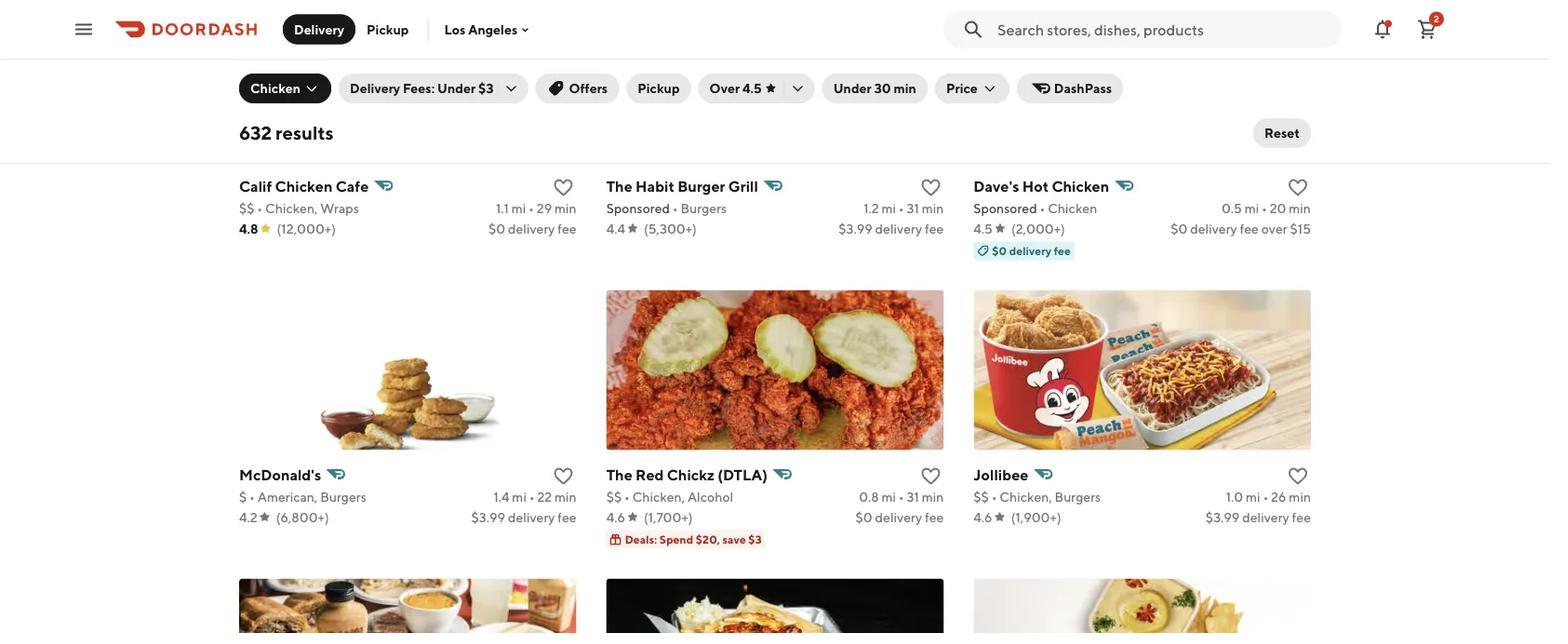 Task type: describe. For each thing, give the bounding box(es) containing it.
delivery button
[[283, 14, 356, 44]]

price button
[[936, 74, 1010, 103]]

(dtla)
[[718, 466, 768, 483]]

fee for jollibee
[[1293, 509, 1312, 525]]

• left 20
[[1262, 200, 1268, 216]]

angeles
[[468, 22, 518, 37]]

hot
[[1023, 177, 1049, 195]]

delivery for delivery
[[294, 21, 345, 37]]

calif chicken cafe
[[239, 177, 369, 195]]

(5,300+)
[[644, 221, 697, 236]]

2 horizontal spatial $$
[[974, 489, 989, 504]]

over
[[710, 81, 740, 96]]

$15
[[1291, 221, 1312, 236]]

notification bell image
[[1372, 18, 1395, 40]]

click to add this store to your saved list image for chickz
[[920, 465, 942, 488]]

jollibee
[[974, 466, 1029, 483]]

chicken down dave's hot chicken
[[1048, 200, 1098, 216]]

1 vertical spatial $3
[[749, 533, 762, 546]]

$​0 for dave's hot chicken
[[1171, 221, 1188, 236]]

mi right 1.4
[[512, 489, 527, 504]]

1.1
[[496, 200, 509, 216]]

0 vertical spatial pickup
[[367, 21, 409, 37]]

$3.99 delivery fee for mcdonald's
[[472, 509, 577, 525]]

1.0 mi • 26 min
[[1227, 489, 1312, 504]]

1 horizontal spatial 4.5
[[974, 221, 993, 236]]

29
[[537, 200, 552, 216]]

$​0 delivery fee for calif chicken cafe
[[489, 221, 577, 236]]

1 horizontal spatial pickup button
[[627, 74, 691, 103]]

1.0
[[1227, 489, 1244, 504]]

1.4 mi • 22 min
[[494, 489, 577, 504]]

4.4
[[607, 221, 626, 236]]

american,
[[258, 489, 318, 504]]

reset
[[1265, 125, 1301, 141]]

26
[[1272, 489, 1287, 504]]

dashpass button
[[1017, 74, 1124, 103]]

deals: spend $20, save $3
[[625, 533, 762, 546]]

alcohol
[[688, 489, 734, 504]]

chickz
[[667, 466, 715, 483]]

31 for grill
[[907, 200, 920, 216]]

chicken button
[[239, 74, 332, 103]]

sponsored • burgers
[[607, 200, 727, 216]]

$3.99 for the habit burger grill
[[839, 221, 873, 236]]

2 horizontal spatial click to add this store to your saved list image
[[1288, 465, 1310, 488]]

1.4
[[494, 489, 510, 504]]

delivery for dave's hot chicken
[[1191, 221, 1238, 236]]

delivery for the red chickz (dtla)
[[876, 509, 923, 525]]

20
[[1270, 200, 1287, 216]]

• up deals:
[[625, 489, 630, 504]]

deals:
[[625, 533, 658, 546]]

fees:
[[403, 81, 435, 96]]

(2,000+)
[[1012, 221, 1066, 236]]

habit
[[636, 177, 675, 195]]

delivery for calif chicken cafe
[[508, 221, 555, 236]]

grill
[[729, 177, 759, 195]]

delivery for jollibee
[[1243, 509, 1290, 525]]

click to add this store to your saved list image for chicken
[[1288, 177, 1310, 199]]

chicken right hot
[[1052, 177, 1110, 195]]

0 vertical spatial pickup button
[[356, 14, 420, 44]]

$​0 delivery fee over $15
[[1171, 221, 1312, 236]]

the for the habit burger grill
[[607, 177, 633, 195]]

min for mcdonald's
[[555, 489, 577, 504]]

$ • american, burgers
[[239, 489, 367, 504]]

sponsored for the
[[607, 200, 670, 216]]

min for jollibee
[[1290, 489, 1312, 504]]

2 button
[[1409, 11, 1447, 48]]

1 horizontal spatial burgers
[[681, 200, 727, 216]]

fee for the red chickz (dtla)
[[925, 509, 944, 525]]

$3.99 delivery fee for jollibee
[[1206, 509, 1312, 525]]

dave's hot chicken
[[974, 177, 1110, 195]]

mi for chicken
[[1245, 200, 1260, 216]]

mi for burger
[[882, 200, 897, 216]]

4.2
[[239, 509, 258, 525]]

632
[[239, 122, 272, 144]]

wraps
[[320, 200, 359, 216]]

over 4.5
[[710, 81, 762, 96]]

• left the 29 in the left top of the page
[[529, 200, 534, 216]]

Store search: begin typing to search for stores available on DoorDash text field
[[998, 19, 1331, 40]]

burgers for mcdonald's
[[320, 489, 367, 504]]

save
[[723, 533, 746, 546]]

• right $
[[250, 489, 255, 504]]

under 30 min
[[834, 81, 917, 96]]

sponsored for dave's
[[974, 200, 1038, 216]]

30
[[875, 81, 892, 96]]

1 under from the left
[[438, 81, 476, 96]]

• right 1.2 on the top of page
[[899, 200, 905, 216]]

• right 0.8 at the right
[[899, 489, 905, 504]]

delivery for delivery fees: under $3
[[350, 81, 400, 96]]

$20,
[[696, 533, 721, 546]]

$0 delivery fee
[[993, 245, 1071, 258]]

fee for calif chicken cafe
[[558, 221, 577, 236]]

results
[[276, 122, 334, 144]]

mi for chickz
[[882, 489, 897, 504]]



Task type: locate. For each thing, give the bounding box(es) containing it.
0 horizontal spatial $$
[[239, 200, 255, 216]]

$3
[[479, 81, 494, 96], [749, 533, 762, 546]]

(1,700+)
[[644, 509, 693, 525]]

fee down 1.1 mi • 29 min
[[558, 221, 577, 236]]

sponsored down dave's
[[974, 200, 1038, 216]]

• up (2,000+)
[[1040, 200, 1046, 216]]

click to add this store to your saved list image up the 0.5 mi • 20 min
[[1288, 177, 1310, 199]]

fee down (2,000+)
[[1054, 245, 1071, 258]]

$$ up 4.8
[[239, 200, 255, 216]]

min right 30
[[894, 81, 917, 96]]

1 horizontal spatial pickup
[[638, 81, 680, 96]]

under right fees:
[[438, 81, 476, 96]]

$$ • chicken, alcohol
[[607, 489, 734, 504]]

burgers up (6,800+)
[[320, 489, 367, 504]]

0 horizontal spatial pickup
[[367, 21, 409, 37]]

fee for the habit burger grill
[[925, 221, 944, 236]]

4.5 right over
[[743, 81, 762, 96]]

1 vertical spatial $​0 delivery fee
[[856, 509, 944, 525]]

4.5
[[743, 81, 762, 96], [974, 221, 993, 236]]

min for calif chicken cafe
[[555, 200, 577, 216]]

$​0 delivery fee down the 0.8 mi • 31 min
[[856, 509, 944, 525]]

under 30 min button
[[823, 74, 928, 103]]

22
[[538, 489, 552, 504]]

•
[[257, 200, 263, 216], [529, 200, 534, 216], [673, 200, 678, 216], [899, 200, 905, 216], [1040, 200, 1046, 216], [1262, 200, 1268, 216], [250, 489, 255, 504], [529, 489, 535, 504], [625, 489, 630, 504], [899, 489, 905, 504], [992, 489, 998, 504], [1264, 489, 1269, 504]]

delivery down 1.0 mi • 26 min
[[1243, 509, 1290, 525]]

open menu image
[[73, 18, 95, 40]]

the
[[607, 177, 633, 195], [607, 466, 633, 483]]

$3.99 delivery fee down the '1.2 mi • 31 min'
[[839, 221, 944, 236]]

2 horizontal spatial $​0
[[1171, 221, 1188, 236]]

2 horizontal spatial $3.99
[[1206, 509, 1240, 525]]

0 horizontal spatial $3.99
[[472, 509, 506, 525]]

1 horizontal spatial click to add this store to your saved list image
[[920, 177, 942, 199]]

mi right the 1.1
[[512, 200, 526, 216]]

$$ for the
[[607, 489, 622, 504]]

the left red
[[607, 466, 633, 483]]

• up '(5,300+)'
[[673, 200, 678, 216]]

over
[[1262, 221, 1288, 236]]

delivery down the '1.2 mi • 31 min'
[[876, 221, 923, 236]]

chicken, up (1,900+)
[[1000, 489, 1053, 504]]

$​0 delivery fee
[[489, 221, 577, 236], [856, 509, 944, 525]]

pickup button
[[356, 14, 420, 44], [627, 74, 691, 103]]

fee for dave's hot chicken
[[1240, 221, 1260, 236]]

1 horizontal spatial $$
[[607, 489, 622, 504]]

click to add this store to your saved list image up 1.4 mi • 22 min
[[553, 465, 575, 488]]

0 horizontal spatial 4.6
[[607, 509, 626, 525]]

1 horizontal spatial sponsored
[[974, 200, 1038, 216]]

min for the red chickz (dtla)
[[922, 489, 944, 504]]

min
[[894, 81, 917, 96], [555, 200, 577, 216], [922, 200, 944, 216], [1290, 200, 1312, 216], [555, 489, 577, 504], [922, 489, 944, 504], [1290, 489, 1312, 504]]

$​0 delivery fee down 1.1 mi • 29 min
[[489, 221, 577, 236]]

1 vertical spatial 31
[[907, 489, 920, 504]]

0 vertical spatial 4.5
[[743, 81, 762, 96]]

1 4.6 from the left
[[607, 509, 626, 525]]

chicken, for red
[[633, 489, 685, 504]]

the habit burger grill
[[607, 177, 759, 195]]

mi right 1.0
[[1247, 489, 1261, 504]]

$3.99
[[839, 221, 873, 236], [472, 509, 506, 525], [1206, 509, 1240, 525]]

1 sponsored from the left
[[607, 200, 670, 216]]

$3.99 delivery fee down 1.0 mi • 26 min
[[1206, 509, 1312, 525]]

4.6
[[607, 509, 626, 525], [974, 509, 993, 525]]

$​0 for the red chickz (dtla)
[[856, 509, 873, 525]]

burgers for jollibee
[[1055, 489, 1101, 504]]

chicken, up (12,000+)
[[265, 200, 318, 216]]

2 under from the left
[[834, 81, 872, 96]]

over 4.5 button
[[699, 74, 815, 103]]

click to add this store to your saved list image up the '1.2 mi • 31 min'
[[920, 177, 942, 199]]

$3.99 down 1.4
[[472, 509, 506, 525]]

• left 26
[[1264, 489, 1269, 504]]

offers
[[569, 81, 608, 96]]

2
[[1435, 13, 1440, 24]]

0 horizontal spatial sponsored
[[607, 200, 670, 216]]

delivery down 1.1 mi • 29 min
[[508, 221, 555, 236]]

4.5 inside button
[[743, 81, 762, 96]]

min right 22 in the left bottom of the page
[[555, 489, 577, 504]]

fee left over
[[1240, 221, 1260, 236]]

mi right 0.8 at the right
[[882, 489, 897, 504]]

1 horizontal spatial $​0
[[856, 509, 873, 525]]

$3.99 for mcdonald's
[[472, 509, 506, 525]]

click to add this store to your saved list image up the 0.8 mi • 31 min
[[920, 465, 942, 488]]

0 horizontal spatial 4.5
[[743, 81, 762, 96]]

4.6 for jollibee
[[974, 509, 993, 525]]

2 horizontal spatial chicken,
[[1000, 489, 1053, 504]]

$$ • chicken, wraps
[[239, 200, 359, 216]]

2 horizontal spatial $3.99 delivery fee
[[1206, 509, 1312, 525]]

0 horizontal spatial delivery
[[294, 21, 345, 37]]

0 horizontal spatial click to add this store to your saved list image
[[553, 465, 575, 488]]

pickup
[[367, 21, 409, 37], [638, 81, 680, 96]]

chicken up 632 results
[[250, 81, 301, 96]]

1 horizontal spatial $3.99 delivery fee
[[839, 221, 944, 236]]

pickup button up fees:
[[356, 14, 420, 44]]

1.1 mi • 29 min
[[496, 200, 577, 216]]

1.2
[[864, 200, 879, 216]]

0.8 mi • 31 min
[[859, 489, 944, 504]]

offers button
[[536, 74, 619, 103]]

1 horizontal spatial $​0 delivery fee
[[856, 509, 944, 525]]

pickup up fees:
[[367, 21, 409, 37]]

(1,900+)
[[1012, 509, 1062, 525]]

pickup button left over
[[627, 74, 691, 103]]

(6,800+)
[[276, 509, 329, 525]]

spend
[[660, 533, 694, 546]]

delivery for the habit burger grill
[[876, 221, 923, 236]]

1 horizontal spatial $3.99
[[839, 221, 873, 236]]

delivery fees: under $3
[[350, 81, 494, 96]]

chicken, up (1,700+) on the bottom left of the page
[[633, 489, 685, 504]]

0 vertical spatial 31
[[907, 200, 920, 216]]

min right the 29 in the left top of the page
[[555, 200, 577, 216]]

delivery left fees:
[[350, 81, 400, 96]]

1 horizontal spatial chicken,
[[633, 489, 685, 504]]

0 horizontal spatial $3.99 delivery fee
[[472, 509, 577, 525]]

click to add this store to your saved list image up 1.1 mi • 29 min
[[553, 177, 575, 199]]

min for dave's hot chicken
[[1290, 200, 1312, 216]]

the for the red chickz (dtla)
[[607, 466, 633, 483]]

0 horizontal spatial pickup button
[[356, 14, 420, 44]]

0 vertical spatial $​0 delivery fee
[[489, 221, 577, 236]]

delivery down 1.4 mi • 22 min
[[508, 509, 555, 525]]

the left habit
[[607, 177, 633, 195]]

burgers up (1,900+)
[[1055, 489, 1101, 504]]

632 results
[[239, 122, 334, 144]]

1 items, open order cart image
[[1417, 18, 1439, 40]]

$​0 for calif chicken cafe
[[489, 221, 506, 236]]

1.2 mi • 31 min
[[864, 200, 944, 216]]

burgers
[[681, 200, 727, 216], [320, 489, 367, 504], [1055, 489, 1101, 504]]

red
[[636, 466, 664, 483]]

los
[[444, 22, 466, 37]]

1 vertical spatial 4.5
[[974, 221, 993, 236]]

delivery for mcdonald's
[[508, 509, 555, 525]]

$3.99 delivery fee down 1.4 mi • 22 min
[[472, 509, 577, 525]]

price
[[947, 81, 978, 96]]

0 horizontal spatial $​0 delivery fee
[[489, 221, 577, 236]]

0 horizontal spatial burgers
[[320, 489, 367, 504]]

click to add this store to your saved list image up 1.0 mi • 26 min
[[1288, 465, 1310, 488]]

$3 right save
[[749, 533, 762, 546]]

4.8
[[239, 221, 258, 236]]

0 vertical spatial $3
[[479, 81, 494, 96]]

sponsored • chicken
[[974, 200, 1098, 216]]

4.6 up deals:
[[607, 509, 626, 525]]

2 sponsored from the left
[[974, 200, 1038, 216]]

delivery down (2,000+)
[[1010, 245, 1052, 258]]

2 31 from the top
[[907, 489, 920, 504]]

31 right 0.8 at the right
[[907, 489, 920, 504]]

$​0 delivery fee for the red chickz (dtla)
[[856, 509, 944, 525]]

burgers down burger
[[681, 200, 727, 216]]

1 vertical spatial delivery
[[350, 81, 400, 96]]

sponsored
[[607, 200, 670, 216], [974, 200, 1038, 216]]

• left 22 in the left bottom of the page
[[529, 489, 535, 504]]

4.6 down jollibee
[[974, 509, 993, 525]]

min up $15
[[1290, 200, 1312, 216]]

click to add this store to your saved list image
[[553, 177, 575, 199], [920, 465, 942, 488], [1288, 465, 1310, 488]]

mi for cafe
[[512, 200, 526, 216]]

1 horizontal spatial delivery
[[350, 81, 400, 96]]

• down jollibee
[[992, 489, 998, 504]]

0 horizontal spatial $3
[[479, 81, 494, 96]]

min right 1.2 on the top of page
[[922, 200, 944, 216]]

0.5 mi • 20 min
[[1222, 200, 1312, 216]]

min inside button
[[894, 81, 917, 96]]

fee down the 0.8 mi • 31 min
[[925, 509, 944, 525]]

$
[[239, 489, 247, 504]]

0.5
[[1222, 200, 1243, 216]]

2 the from the top
[[607, 466, 633, 483]]

1 horizontal spatial click to add this store to your saved list image
[[920, 465, 942, 488]]

0 horizontal spatial click to add this store to your saved list image
[[553, 177, 575, 199]]

click to add this store to your saved list image
[[920, 177, 942, 199], [1288, 177, 1310, 199], [553, 465, 575, 488]]

1 vertical spatial the
[[607, 466, 633, 483]]

$$ for calif
[[239, 200, 255, 216]]

$3.99 down 1.0
[[1206, 509, 1240, 525]]

dave's
[[974, 177, 1020, 195]]

0 horizontal spatial chicken,
[[265, 200, 318, 216]]

31
[[907, 200, 920, 216], [907, 489, 920, 504]]

$3.99 down 1.2 on the top of page
[[839, 221, 873, 236]]

sponsored down habit
[[607, 200, 670, 216]]

click to add this store to your saved list image for cafe
[[553, 177, 575, 199]]

chicken
[[250, 81, 301, 96], [275, 177, 333, 195], [1052, 177, 1110, 195], [1048, 200, 1098, 216]]

los angeles button
[[444, 22, 533, 37]]

fee down 1.0 mi • 26 min
[[1293, 509, 1312, 525]]

1 the from the top
[[607, 177, 633, 195]]

$$ right 22 in the left bottom of the page
[[607, 489, 622, 504]]

$$ • chicken, burgers
[[974, 489, 1101, 504]]

mi right 1.2 on the top of page
[[882, 200, 897, 216]]

delivery inside button
[[294, 21, 345, 37]]

min right 26
[[1290, 489, 1312, 504]]

delivery down 0.5
[[1191, 221, 1238, 236]]

min for the habit burger grill
[[922, 200, 944, 216]]

1 vertical spatial pickup
[[638, 81, 680, 96]]

delivery
[[508, 221, 555, 236], [876, 221, 923, 236], [1191, 221, 1238, 236], [1010, 245, 1052, 258], [508, 509, 555, 525], [876, 509, 923, 525], [1243, 509, 1290, 525]]

$3.99 for jollibee
[[1206, 509, 1240, 525]]

• down calif at top left
[[257, 200, 263, 216]]

0 horizontal spatial under
[[438, 81, 476, 96]]

mi
[[512, 200, 526, 216], [882, 200, 897, 216], [1245, 200, 1260, 216], [512, 489, 527, 504], [882, 489, 897, 504], [1247, 489, 1261, 504]]

under inside button
[[834, 81, 872, 96]]

reset button
[[1254, 118, 1312, 148]]

0 horizontal spatial $​0
[[489, 221, 506, 236]]

0.8
[[859, 489, 879, 504]]

4.5 up $0
[[974, 221, 993, 236]]

chicken, for chicken
[[265, 200, 318, 216]]

1 horizontal spatial under
[[834, 81, 872, 96]]

1 31 from the top
[[907, 200, 920, 216]]

2 horizontal spatial click to add this store to your saved list image
[[1288, 177, 1310, 199]]

1 horizontal spatial 4.6
[[974, 509, 993, 525]]

delivery down the 0.8 mi • 31 min
[[876, 509, 923, 525]]

chicken,
[[265, 200, 318, 216], [633, 489, 685, 504], [1000, 489, 1053, 504]]

$3.99 delivery fee for the habit burger grill
[[839, 221, 944, 236]]

pickup left over
[[638, 81, 680, 96]]

delivery
[[294, 21, 345, 37], [350, 81, 400, 96]]

(12,000+)
[[277, 221, 336, 236]]

mi right 0.5
[[1245, 200, 1260, 216]]

fee down the '1.2 mi • 31 min'
[[925, 221, 944, 236]]

2 horizontal spatial burgers
[[1055, 489, 1101, 504]]

$3.99 delivery fee
[[839, 221, 944, 236], [472, 509, 577, 525], [1206, 509, 1312, 525]]

chicken inside button
[[250, 81, 301, 96]]

calif
[[239, 177, 272, 195]]

delivery up chicken button
[[294, 21, 345, 37]]

chicken up $$ • chicken, wraps
[[275, 177, 333, 195]]

fee for mcdonald's
[[558, 509, 577, 525]]

31 right 1.2 on the top of page
[[907, 200, 920, 216]]

los angeles
[[444, 22, 518, 37]]

mcdonald's
[[239, 466, 321, 483]]

dashpass
[[1055, 81, 1113, 96]]

min right 0.8 at the right
[[922, 489, 944, 504]]

$0
[[993, 245, 1008, 258]]

0 vertical spatial delivery
[[294, 21, 345, 37]]

31 for (dtla)
[[907, 489, 920, 504]]

$$ down jollibee
[[974, 489, 989, 504]]

burger
[[678, 177, 726, 195]]

under left 30
[[834, 81, 872, 96]]

the red chickz (dtla)
[[607, 466, 768, 483]]

2 4.6 from the left
[[974, 509, 993, 525]]

1 vertical spatial pickup button
[[627, 74, 691, 103]]

fee down 1.4 mi • 22 min
[[558, 509, 577, 525]]

cafe
[[336, 177, 369, 195]]

0 vertical spatial the
[[607, 177, 633, 195]]

click to add this store to your saved list image for burger
[[920, 177, 942, 199]]

1 horizontal spatial $3
[[749, 533, 762, 546]]

4.6 for the red chickz (dtla)
[[607, 509, 626, 525]]

$3 down the los angeles popup button
[[479, 81, 494, 96]]



Task type: vqa. For each thing, say whether or not it's contained in the screenshot.
the 'delivery' related to McDonald's
yes



